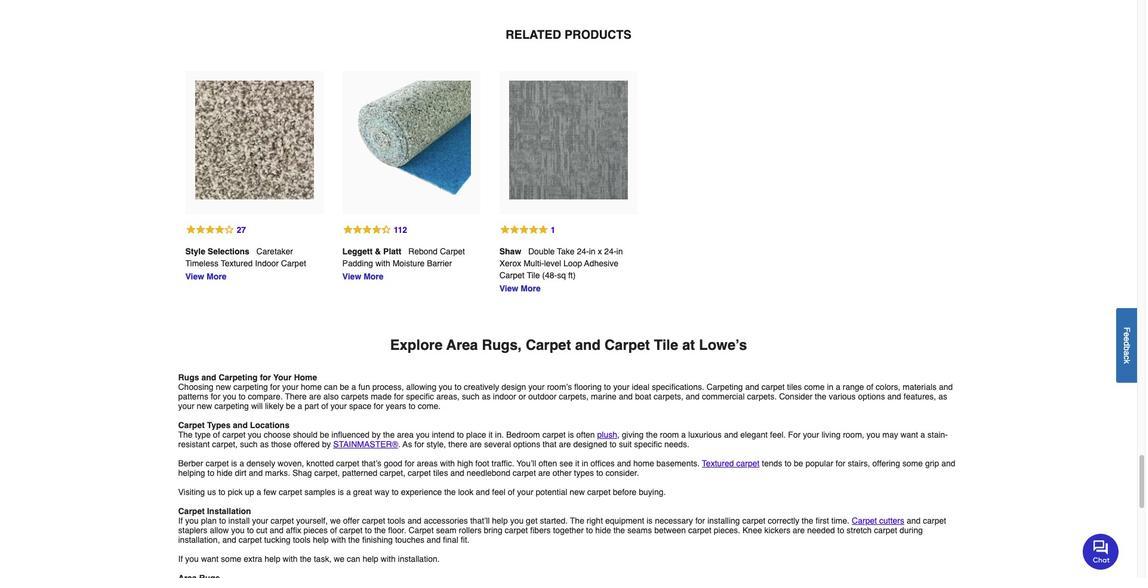 Task type: describe. For each thing, give the bounding box(es) containing it.
installing
[[708, 516, 740, 526]]

you up carpet types and locations
[[223, 392, 236, 401]]

and carpet staplers allow you to cut and affix pieces of carpet to the floor. carpet seam rollers bring carpet fibers together to hide the seams between carpet pieces. knee kickers are needed to stretch carpet during installation, and carpet tucking tools help with the finishing touches and final fit.
[[178, 516, 947, 545]]

to right flooring at right
[[604, 382, 611, 392]]

other
[[553, 468, 572, 478]]

carpet installation
[[178, 506, 251, 516]]

a left great
[[346, 487, 351, 497]]

woven,
[[278, 459, 304, 468]]

hide inside tends to be popular for stairs, offering some grip and helping to hide dirt and marks. shag carpet, patterned carpet, carpet tiles and needlebond carpet are other types to consider.
[[217, 468, 233, 478]]

carpet cutters link
[[852, 516, 905, 526]]

and down install
[[222, 535, 236, 545]]

.
[[398, 440, 401, 449]]

0 vertical spatial we
[[330, 516, 341, 526]]

2 horizontal spatial as
[[939, 392, 948, 401]]

to left "stretch"
[[838, 526, 845, 535]]

carpet down stainmaster® . as for style, there are several options that are designed to suit specific needs.
[[513, 468, 536, 478]]

cut
[[256, 526, 268, 535]]

1 24- from the left
[[577, 247, 589, 256]]

style
[[185, 247, 205, 256]]

giving
[[622, 430, 644, 440]]

ideal
[[632, 382, 650, 392]]

0 vertical spatial carpeting
[[234, 382, 268, 392]]

in.
[[495, 430, 504, 440]]

the left the task,
[[300, 554, 312, 564]]

carpet right bedroom
[[543, 430, 566, 440]]

2 horizontal spatial view more button
[[500, 282, 541, 294]]

shag
[[293, 468, 312, 478]]

a right up
[[257, 487, 261, 497]]

shaw
[[500, 247, 522, 256]]

view for caretaker timeless textured indoor carpet
[[185, 272, 204, 281]]

(48-
[[543, 270, 557, 280]]

carpet inside caretaker timeless textured indoor carpet
[[281, 259, 306, 268]]

installation
[[207, 506, 251, 516]]

years
[[386, 401, 407, 411]]

to left place
[[457, 430, 464, 440]]

2 vertical spatial new
[[570, 487, 585, 497]]

your inside , giving the room a luxurious and elegant feel. for your living room, you may want a stain- resistant carpet, such as those offered by
[[804, 430, 820, 440]]

tiles inside rugs and carpeting for your home choosing new carpeting for your home can be a fun process, allowing you to creatively design your room's flooring to your ideal specifications. carpeting and carpet tiles come in a range of colors, materials and patterns for you to compare. there are also carpets made for specific areas, such as indoor or outdoor carpets, marine and boat carpets, and commercial carpets. consider the various options and features, as your new carpeting will likely be a part of your space for years to come.
[[788, 382, 802, 392]]

you right allowing at the bottom left of page
[[439, 382, 453, 392]]

basements.
[[657, 459, 700, 468]]

and right commercial
[[746, 382, 760, 392]]

you left choose
[[248, 430, 262, 440]]

2 24- from the left
[[605, 247, 617, 256]]

commercial
[[702, 392, 745, 401]]

choosing
[[178, 382, 214, 392]]

multi-
[[524, 259, 544, 268]]

the left .
[[383, 430, 395, 440]]

to right us
[[219, 487, 226, 497]]

designed
[[574, 440, 608, 449]]

0 vertical spatial tools
[[388, 516, 405, 526]]

as inside , giving the room a luxurious and elegant feel. for your living room, you may want a stain- resistant carpet, such as those offered by
[[260, 440, 269, 449]]

carpet left pieces.
[[689, 526, 712, 535]]

tends
[[762, 459, 783, 468]]

to left "cut"
[[247, 526, 254, 535]]

also
[[324, 392, 339, 401]]

1 horizontal spatial carpet,
[[314, 468, 340, 478]]

during
[[900, 526, 923, 535]]

to right years
[[409, 401, 416, 411]]

for right patterns
[[211, 392, 221, 401]]

to left ,
[[610, 440, 617, 449]]

if for if you plan to install your carpet yourself, we offer carpet tools and accessories that'll help you get started. the right equipment is necessary for installing carpet correctly the first time. carpet cutters
[[178, 516, 183, 526]]

first
[[816, 516, 830, 526]]

and left features, in the bottom right of the page
[[888, 392, 902, 401]]

be right likely in the left bottom of the page
[[286, 401, 295, 411]]

rebond
[[409, 247, 438, 256]]

your
[[273, 373, 292, 382]]

a left the fun
[[352, 382, 356, 392]]

plush
[[598, 430, 618, 440]]

for left your
[[260, 373, 271, 382]]

and left boat
[[619, 392, 633, 401]]

before
[[613, 487, 637, 497]]

explore area rugs, carpet and carpet tile at lowe's
[[390, 337, 748, 354]]

touches
[[395, 535, 425, 545]]

in right x
[[617, 247, 623, 256]]

for
[[789, 430, 801, 440]]

and right "grip"
[[942, 459, 956, 468]]

for left years
[[374, 401, 384, 411]]

carpet inside the and carpet staplers allow you to cut and affix pieces of carpet to the floor. carpet seam rollers bring carpet fibers together to hide the seams between carpet pieces. knee kickers are needed to stretch carpet during installation, and carpet tucking tools help with the finishing touches and final fit.
[[409, 526, 434, 535]]

is right the that
[[568, 430, 574, 440]]

for inside tends to be popular for stairs, offering some grip and helping to hide dirt and marks. shag carpet, patterned carpet, carpet tiles and needlebond carpet are other types to consider.
[[836, 459, 846, 468]]

see
[[560, 459, 573, 468]]

1 vertical spatial new
[[197, 401, 212, 411]]

materials
[[903, 382, 937, 392]]

luxurious
[[689, 430, 722, 440]]

samples
[[305, 487, 336, 497]]

potential
[[536, 487, 568, 497]]

1 vertical spatial home
[[634, 459, 655, 468]]

various
[[829, 392, 856, 401]]

you left plan
[[185, 516, 199, 526]]

carpet down types
[[588, 487, 611, 497]]

design
[[502, 382, 526, 392]]

your right or
[[529, 382, 545, 392]]

with left high
[[440, 459, 455, 468]]

to right "way"
[[392, 487, 399, 497]]

should
[[293, 430, 318, 440]]

needs.
[[665, 440, 690, 449]]

and right materials
[[939, 382, 953, 392]]

1 vertical spatial we
[[334, 554, 345, 564]]

0 horizontal spatial it
[[489, 430, 493, 440]]

0 horizontal spatial some
[[221, 554, 242, 564]]

great
[[353, 487, 372, 497]]

visiting us to pick up a few carpet samples is a great way to experience the look and feel of your potential new carpet before buying.
[[178, 487, 666, 497]]

choose
[[264, 430, 291, 440]]

to up us
[[208, 468, 215, 478]]

high
[[458, 459, 473, 468]]

textured inside caretaker timeless textured indoor carpet
[[221, 259, 253, 268]]

several
[[484, 440, 511, 449]]

your down choosing
[[178, 401, 195, 411]]

1 horizontal spatial often
[[577, 430, 595, 440]]

those
[[271, 440, 292, 449]]

more for selections
[[207, 272, 227, 281]]

and up touches
[[408, 516, 422, 526]]

options inside rugs and carpeting for your home choosing new carpeting for your home can be a fun process, allowing you to creatively design your room's flooring to your ideal specifications. carpeting and carpet tiles come in a range of colors, materials and patterns for you to compare. there are also carpets made for specific areas, such as indoor or outdoor carpets, marine and boat carpets, and commercial carpets. consider the various options and features, as your new carpeting will likely be a part of your space for years to come.
[[859, 392, 886, 401]]

with down tucking
[[283, 554, 298, 564]]

plan
[[201, 516, 217, 526]]

carpet down visiting
[[178, 506, 205, 516]]

and down the suit
[[617, 459, 631, 468]]

are right the that
[[559, 440, 571, 449]]

style,
[[427, 440, 446, 449]]

double take 24-in x 24-in xerox multi-level loop adhesive carpet tile (48-sq ft) image
[[509, 81, 628, 199]]

in left x
[[589, 247, 596, 256]]

moisture
[[393, 259, 425, 268]]

necessary
[[655, 516, 693, 526]]

for right made
[[394, 392, 404, 401]]

products
[[565, 28, 632, 42]]

resistant
[[178, 440, 210, 449]]

range
[[843, 382, 865, 392]]

rebond carpet padding with moisture barrier
[[343, 247, 465, 268]]

install
[[228, 516, 250, 526]]

your left potential
[[517, 487, 534, 497]]

is left between
[[647, 516, 653, 526]]

in left offices
[[582, 459, 589, 468]]

carpets.
[[748, 392, 777, 401]]

and up flooring at right
[[575, 337, 601, 354]]

offices
[[591, 459, 615, 468]]

and up look
[[451, 468, 465, 478]]

for right as
[[415, 440, 424, 449]]

level
[[544, 259, 562, 268]]

specific inside rugs and carpeting for your home choosing new carpeting for your home can be a fun process, allowing you to creatively design your room's flooring to your ideal specifications. carpeting and carpet tiles come in a range of colors, materials and patterns for you to compare. there are also carpets made for specific areas, such as indoor or outdoor carpets, marine and boat carpets, and commercial carpets. consider the various options and features, as your new carpeting will likely be a part of your space for years to come.
[[406, 392, 434, 401]]

are inside rugs and carpeting for your home choosing new carpeting for your home can be a fun process, allowing you to creatively design your room's flooring to your ideal specifications. carpeting and carpet tiles come in a range of colors, materials and patterns for you to compare. there are also carpets made for specific areas, such as indoor or outdoor carpets, marine and boat carpets, and commercial carpets. consider the various options and features, as your new carpeting will likely be a part of your space for years to come.
[[309, 392, 321, 401]]

and right the dirt
[[249, 468, 263, 478]]

offer
[[343, 516, 360, 526]]

of right range
[[867, 382, 874, 392]]

carpet right "type"
[[222, 430, 246, 440]]

of right feel
[[508, 487, 515, 497]]

accessories
[[424, 516, 468, 526]]

carpet left 'during'
[[875, 526, 898, 535]]

you inside the and carpet staplers allow you to cut and affix pieces of carpet to the floor. carpet seam rollers bring carpet fibers together to hide the seams between carpet pieces. knee kickers are needed to stretch carpet during installation, and carpet tucking tools help with the finishing touches and final fit.
[[231, 526, 245, 535]]

areas,
[[437, 392, 460, 401]]

may
[[883, 430, 899, 440]]

1 horizontal spatial textured
[[702, 459, 734, 468]]

carpet left the dirt
[[206, 459, 229, 468]]

is right samples
[[338, 487, 344, 497]]

more for &
[[364, 272, 384, 281]]

a left part
[[298, 401, 302, 411]]

double take 24-in x 24-in xerox multi-level loop adhesive carpet tile (48-sq ft)
[[500, 247, 623, 280]]

view for double take 24-in x 24-in xerox multi-level loop adhesive carpet tile (48-sq ft)
[[500, 284, 519, 293]]

carpets
[[341, 392, 369, 401]]

come
[[805, 382, 825, 392]]

made
[[371, 392, 392, 401]]

your right install
[[252, 516, 268, 526]]

carpet right time. at the right
[[852, 516, 878, 526]]

you'll
[[517, 459, 537, 468]]

adhesive
[[585, 259, 619, 268]]

creatively
[[464, 382, 499, 392]]

started.
[[540, 516, 568, 526]]

and right rugs
[[202, 373, 216, 382]]

1 horizontal spatial the
[[570, 516, 585, 526]]

a left stain-
[[921, 430, 926, 440]]

related products
[[506, 28, 632, 42]]

be right should at the bottom left of page
[[320, 430, 329, 440]]

to left will
[[239, 392, 246, 401]]

help inside the and carpet staplers allow you to cut and affix pieces of carpet to the floor. carpet seam rollers bring carpet fibers together to hide the seams between carpet pieces. knee kickers are needed to stretch carpet during installation, and carpet tucking tools help with the finishing touches and final fit.
[[313, 535, 329, 545]]

at
[[683, 337, 695, 354]]

timeless
[[185, 259, 219, 268]]

process,
[[373, 382, 404, 392]]

to right "offer"
[[365, 526, 372, 535]]

1 vertical spatial options
[[514, 440, 541, 449]]

you left get
[[510, 516, 524, 526]]

area
[[397, 430, 414, 440]]

carpet up resistant
[[178, 420, 205, 430]]

2 horizontal spatial view more
[[500, 284, 541, 293]]

with down the finishing
[[381, 554, 396, 564]]

0 vertical spatial new
[[216, 382, 231, 392]]

carpet right few
[[279, 487, 302, 497]]

and left final
[[427, 535, 441, 545]]

carpet left that's
[[336, 459, 360, 468]]

pieces.
[[714, 526, 741, 535]]

1 vertical spatial carpeting
[[215, 401, 249, 411]]

bring
[[484, 526, 503, 535]]

allow
[[210, 526, 229, 535]]

sq
[[557, 270, 566, 280]]

carpet right pieces.
[[743, 516, 766, 526]]

your left ideal
[[614, 382, 630, 392]]

your left 'space' on the left bottom of the page
[[331, 401, 347, 411]]

carpet up extra
[[239, 535, 262, 545]]

and left commercial
[[686, 392, 700, 401]]

to left creatively
[[455, 382, 462, 392]]

rebond carpet padding with moisture barrier image
[[352, 81, 471, 199]]

to right together at bottom
[[586, 526, 593, 535]]

popular
[[806, 459, 834, 468]]

,
[[618, 430, 620, 440]]

in inside rugs and carpeting for your home choosing new carpeting for your home can be a fun process, allowing you to creatively design your room's flooring to your ideal specifications. carpeting and carpet tiles come in a range of colors, materials and patterns for you to compare. there are also carpets made for specific areas, such as indoor or outdoor carpets, marine and boat carpets, and commercial carpets. consider the various options and features, as your new carpeting will likely be a part of your space for years to come.
[[827, 382, 834, 392]]

of right "type"
[[213, 430, 220, 440]]

112
[[394, 225, 407, 235]]

your up likely in the left bottom of the page
[[282, 382, 299, 392]]



Task type: vqa. For each thing, say whether or not it's contained in the screenshot.
in
yes



Task type: locate. For each thing, give the bounding box(es) containing it.
1 vertical spatial tile
[[654, 337, 679, 354]]

1 vertical spatial it
[[576, 459, 580, 468]]

0 vertical spatial the
[[178, 430, 193, 440]]

tile inside double take 24-in x 24-in xerox multi-level loop adhesive carpet tile (48-sq ft)
[[527, 270, 540, 280]]

tools inside the and carpet staplers allow you to cut and affix pieces of carpet to the floor. carpet seam rollers bring carpet fibers together to hide the seams between carpet pieces. knee kickers are needed to stretch carpet during installation, and carpet tucking tools help with the finishing touches and final fit.
[[293, 535, 311, 545]]

and right cutters
[[907, 516, 921, 526]]

k
[[1123, 359, 1132, 364]]

0 horizontal spatial tile
[[527, 270, 540, 280]]

0 horizontal spatial view more button
[[185, 270, 227, 282]]

the left right
[[570, 516, 585, 526]]

0 horizontal spatial more
[[207, 272, 227, 281]]

carpeting up will
[[234, 382, 268, 392]]

1 horizontal spatial carpets,
[[654, 392, 684, 401]]

home inside rugs and carpeting for your home choosing new carpeting for your home can be a fun process, allowing you to creatively design your room's flooring to your ideal specifications. carpeting and carpet tiles come in a range of colors, materials and patterns for you to compare. there are also carpets made for specific areas, such as indoor or outdoor carpets, marine and boat carpets, and commercial carpets. consider the various options and features, as your new carpeting will likely be a part of your space for years to come.
[[301, 382, 322, 392]]

1 horizontal spatial such
[[462, 392, 480, 401]]

new
[[216, 382, 231, 392], [197, 401, 212, 411], [570, 487, 585, 497]]

xerox
[[500, 259, 522, 268]]

to right tends
[[785, 459, 792, 468]]

helping
[[178, 468, 205, 478]]

of inside the and carpet staplers allow you to cut and affix pieces of carpet to the floor. carpet seam rollers bring carpet fibers together to hide the seams between carpet pieces. knee kickers are needed to stretch carpet during installation, and carpet tucking tools help with the finishing touches and final fit.
[[330, 526, 337, 535]]

consider
[[780, 392, 813, 401]]

1 e from the top
[[1123, 332, 1132, 337]]

carpet right floor.
[[409, 526, 434, 535]]

caretaker timeless textured indoor carpet image
[[195, 81, 314, 199]]

right
[[587, 516, 603, 526]]

task,
[[314, 554, 332, 564]]

you left may at right bottom
[[867, 430, 881, 440]]

if down installation,
[[178, 554, 183, 564]]

stain-
[[928, 430, 949, 440]]

0 horizontal spatial tiles
[[433, 468, 448, 478]]

the
[[815, 392, 827, 401], [383, 430, 395, 440], [646, 430, 658, 440], [444, 487, 456, 497], [802, 516, 814, 526], [374, 526, 386, 535], [614, 526, 625, 535], [348, 535, 360, 545], [300, 554, 312, 564]]

that'll
[[471, 516, 490, 526]]

2 e from the top
[[1123, 337, 1132, 341]]

1
[[551, 225, 556, 235]]

marine
[[591, 392, 617, 401]]

for
[[260, 373, 271, 382], [270, 382, 280, 392], [211, 392, 221, 401], [394, 392, 404, 401], [374, 401, 384, 411], [415, 440, 424, 449], [405, 459, 415, 468], [836, 459, 846, 468], [696, 516, 706, 526]]

1 horizontal spatial can
[[347, 554, 360, 564]]

0 horizontal spatial textured
[[221, 259, 253, 268]]

fibers
[[531, 526, 551, 535]]

are inside the and carpet staplers allow you to cut and affix pieces of carpet to the floor. carpet seam rollers bring carpet fibers together to hide the seams between carpet pieces. knee kickers are needed to stretch carpet during installation, and carpet tucking tools help with the finishing touches and final fit.
[[793, 526, 805, 535]]

1 carpets, from the left
[[559, 392, 589, 401]]

0 vertical spatial often
[[577, 430, 595, 440]]

or
[[519, 392, 526, 401]]

related
[[506, 28, 562, 42]]

1 horizontal spatial carpeting
[[707, 382, 743, 392]]

0 horizontal spatial options
[[514, 440, 541, 449]]

types
[[207, 420, 231, 430]]

home up buying.
[[634, 459, 655, 468]]

help down the finishing
[[363, 554, 379, 564]]

the left seams
[[614, 526, 625, 535]]

options up you'll
[[514, 440, 541, 449]]

hide
[[217, 468, 233, 478], [596, 526, 612, 535]]

view down timeless
[[185, 272, 204, 281]]

suit
[[619, 440, 632, 449]]

e up d
[[1123, 332, 1132, 337]]

tends to be popular for stairs, offering some grip and helping to hide dirt and marks. shag carpet, patterned carpet, carpet tiles and needlebond carpet are other types to consider.
[[178, 459, 956, 478]]

1 vertical spatial want
[[201, 554, 219, 564]]

berber
[[178, 459, 203, 468]]

0 vertical spatial if
[[178, 516, 183, 526]]

2 horizontal spatial new
[[570, 487, 585, 497]]

0 horizontal spatial carpet,
[[212, 440, 238, 449]]

more down multi-
[[521, 284, 541, 293]]

carpet inside rebond carpet padding with moisture barrier
[[440, 247, 465, 256]]

0 horizontal spatial carpets,
[[559, 392, 589, 401]]

and inside , giving the room a luxurious and elegant feel. for your living room, you may want a stain- resistant carpet, such as those offered by
[[724, 430, 738, 440]]

textured down selections
[[221, 259, 253, 268]]

want inside , giving the room a luxurious and elegant feel. for your living room, you may want a stain- resistant carpet, such as those offered by
[[901, 430, 919, 440]]

1 horizontal spatial as
[[482, 392, 491, 401]]

double
[[529, 247, 555, 256]]

living
[[822, 430, 841, 440]]

2 horizontal spatial carpet,
[[380, 468, 406, 478]]

0 vertical spatial such
[[462, 392, 480, 401]]

are inside tends to be popular for stairs, offering some grip and helping to hide dirt and marks. shag carpet, patterned carpet, carpet tiles and needlebond carpet are other types to consider.
[[539, 468, 551, 478]]

correctly
[[768, 516, 800, 526]]

e
[[1123, 332, 1132, 337], [1123, 337, 1132, 341]]

carpet, up "way"
[[380, 468, 406, 478]]

0 horizontal spatial carpeting
[[219, 373, 258, 382]]

1 horizontal spatial hide
[[596, 526, 612, 535]]

24-
[[577, 247, 589, 256], [605, 247, 617, 256]]

and right types
[[233, 420, 248, 430]]

can right the task,
[[347, 554, 360, 564]]

as
[[482, 392, 491, 401], [939, 392, 948, 401], [260, 440, 269, 449]]

view down xerox
[[500, 284, 519, 293]]

buying.
[[639, 487, 666, 497]]

0 vertical spatial want
[[901, 430, 919, 440]]

1 vertical spatial the
[[570, 516, 585, 526]]

1 horizontal spatial view more
[[343, 272, 384, 281]]

1 vertical spatial hide
[[596, 526, 612, 535]]

0 vertical spatial hide
[[217, 468, 233, 478]]

type
[[195, 430, 211, 440]]

knotted
[[307, 459, 334, 468]]

&
[[375, 247, 381, 256]]

it right see
[[576, 459, 580, 468]]

are right kickers
[[793, 526, 805, 535]]

you inside , giving the room a luxurious and elegant feel. for your living room, you may want a stain- resistant carpet, such as those offered by
[[867, 430, 881, 440]]

the inside , giving the room a luxurious and elegant feel. for your living room, you may want a stain- resistant carpet, such as those offered by
[[646, 430, 658, 440]]

0 horizontal spatial such
[[240, 440, 258, 449]]

2 carpets, from the left
[[654, 392, 684, 401]]

new down types
[[570, 487, 585, 497]]

0 horizontal spatial tools
[[293, 535, 311, 545]]

2 if from the top
[[178, 554, 183, 564]]

0 vertical spatial home
[[301, 382, 322, 392]]

can inside rugs and carpeting for your home choosing new carpeting for your home can be a fun process, allowing you to creatively design your room's flooring to your ideal specifications. carpeting and carpet tiles come in a range of colors, materials and patterns for you to compare. there are also carpets made for specific areas, such as indoor or outdoor carpets, marine and boat carpets, and commercial carpets. consider the various options and features, as your new carpeting will likely be a part of your space for years to come.
[[324, 382, 338, 392]]

carpet right 'during'
[[924, 516, 947, 526]]

help right extra
[[265, 554, 281, 564]]

1 horizontal spatial want
[[901, 430, 919, 440]]

be inside tends to be popular for stairs, offering some grip and helping to hide dirt and marks. shag carpet, patterned carpet, carpet tiles and needlebond carpet are other types to consider.
[[794, 459, 804, 468]]

1 horizontal spatial home
[[634, 459, 655, 468]]

view more button for leggett
[[343, 270, 384, 282]]

likely
[[265, 401, 284, 411]]

carpet, for resistant
[[212, 440, 238, 449]]

2 horizontal spatial more
[[521, 284, 541, 293]]

barrier
[[427, 259, 452, 268]]

1 horizontal spatial view more button
[[343, 270, 384, 282]]

view more for style
[[185, 272, 227, 281]]

f
[[1123, 327, 1132, 332]]

densely
[[247, 459, 275, 468]]

1 horizontal spatial tile
[[654, 337, 679, 354]]

carpet up tucking
[[271, 516, 294, 526]]

0 vertical spatial options
[[859, 392, 886, 401]]

extra
[[244, 554, 262, 564]]

in
[[589, 247, 596, 256], [617, 247, 623, 256], [827, 382, 834, 392], [582, 459, 589, 468]]

leggett & platt
[[343, 247, 402, 256]]

place
[[467, 430, 487, 440]]

if you plan to install your carpet yourself, we offer carpet tools and accessories that'll help you get started. the right equipment is necessary for installing carpet correctly the first time. carpet cutters
[[178, 516, 905, 526]]

way
[[375, 487, 390, 497]]

affix
[[286, 526, 301, 535]]

up
[[245, 487, 254, 497]]

x
[[598, 247, 602, 256]]

platt
[[383, 247, 402, 256]]

0 horizontal spatial home
[[301, 382, 322, 392]]

1 horizontal spatial it
[[576, 459, 580, 468]]

1 vertical spatial often
[[539, 459, 557, 468]]

patterned
[[342, 468, 378, 478]]

as
[[403, 440, 412, 449]]

locations
[[250, 420, 290, 430]]

carpet up the finishing
[[362, 516, 385, 526]]

1 vertical spatial if
[[178, 554, 183, 564]]

1 vertical spatial textured
[[702, 459, 734, 468]]

some left "grip"
[[903, 459, 923, 468]]

specific right the suit
[[635, 440, 662, 449]]

colors,
[[876, 382, 901, 392]]

that's
[[362, 459, 382, 468]]

feel
[[492, 487, 506, 497]]

by inside , giving the room a luxurious and elegant feel. for your living room, you may want a stain- resistant carpet, such as those offered by
[[322, 440, 331, 449]]

1 horizontal spatial tools
[[388, 516, 405, 526]]

there
[[449, 440, 468, 449]]

area
[[447, 337, 478, 354]]

to right plan
[[219, 516, 226, 526]]

textured
[[221, 259, 253, 268], [702, 459, 734, 468]]

hide inside the and carpet staplers allow you to cut and affix pieces of carpet to the floor. carpet seam rollers bring carpet fibers together to hide the seams between carpet pieces. knee kickers are needed to stretch carpet during installation, and carpet tucking tools help with the finishing touches and final fit.
[[596, 526, 612, 535]]

plush link
[[598, 430, 618, 440]]

finishing
[[362, 535, 393, 545]]

0 horizontal spatial often
[[539, 459, 557, 468]]

2 horizontal spatial view
[[500, 284, 519, 293]]

view more for leggett
[[343, 272, 384, 281]]

carpet down xerox
[[500, 270, 525, 280]]

0 horizontal spatial by
[[322, 440, 331, 449]]

carpet, for patterned
[[380, 468, 406, 478]]

0 horizontal spatial as
[[260, 440, 269, 449]]

0 horizontal spatial 24-
[[577, 247, 589, 256]]

1 horizontal spatial options
[[859, 392, 886, 401]]

specific left areas,
[[406, 392, 434, 401]]

we right the task,
[[334, 554, 345, 564]]

1 horizontal spatial view
[[343, 272, 362, 281]]

is left densely
[[231, 459, 237, 468]]

such right areas,
[[462, 392, 480, 401]]

the left "type"
[[178, 430, 193, 440]]

caretaker
[[257, 247, 293, 256]]

boat
[[636, 392, 652, 401]]

carpeting up carpet types and locations
[[215, 401, 249, 411]]

carpet right bring
[[505, 526, 528, 535]]

tools up if you want some extra help with the task, we can help with installation.
[[293, 535, 311, 545]]

leggett
[[343, 247, 373, 256]]

such inside rugs and carpeting for your home choosing new carpeting for your home can be a fun process, allowing you to creatively design your room's flooring to your ideal specifications. carpeting and carpet tiles come in a range of colors, materials and patterns for you to compare. there are also carpets made for specific areas, such as indoor or outdoor carpets, marine and boat carpets, and commercial carpets. consider the various options and features, as your new carpeting will likely be a part of your space for years to come.
[[462, 392, 480, 401]]

can left carpets
[[324, 382, 338, 392]]

0 horizontal spatial view
[[185, 272, 204, 281]]

carpet inside rugs and carpeting for your home choosing new carpeting for your home can be a fun process, allowing you to creatively design your room's flooring to your ideal specifications. carpeting and carpet tiles come in a range of colors, materials and patterns for you to compare. there are also carpets made for specific areas, such as indoor or outdoor carpets, marine and boat carpets, and commercial carpets. consider the various options and features, as your new carpeting will likely be a part of your space for years to come.
[[762, 382, 785, 392]]

view for rebond carpet padding with moisture barrier
[[343, 272, 362, 281]]

and right "cut"
[[270, 526, 284, 535]]

tiles
[[788, 382, 802, 392], [433, 468, 448, 478]]

tiles inside tends to be popular for stairs, offering some grip and helping to hide dirt and marks. shag carpet, patterned carpet, carpet tiles and needlebond carpet are other types to consider.
[[433, 468, 448, 478]]

space
[[349, 401, 372, 411]]

0 horizontal spatial want
[[201, 554, 219, 564]]

1 vertical spatial specific
[[635, 440, 662, 449]]

0 vertical spatial tile
[[527, 270, 540, 280]]

c
[[1123, 355, 1132, 359]]

more down timeless
[[207, 272, 227, 281]]

a left densely
[[240, 459, 244, 468]]

a inside button
[[1123, 351, 1132, 355]]

0 horizontal spatial the
[[178, 430, 193, 440]]

fun
[[359, 382, 370, 392]]

rollers
[[459, 526, 482, 535]]

some inside tends to be popular for stairs, offering some grip and helping to hide dirt and marks. shag carpet, patterned carpet, carpet tiles and needlebond carpet are other types to consider.
[[903, 459, 923, 468]]

0 vertical spatial some
[[903, 459, 923, 468]]

with down "offer"
[[331, 535, 346, 545]]

1 horizontal spatial new
[[216, 382, 231, 392]]

as left those
[[260, 440, 269, 449]]

loop
[[564, 259, 583, 268]]

such inside , giving the room a luxurious and elegant feel. for your living room, you may want a stain- resistant carpet, such as those offered by
[[240, 440, 258, 449]]

for up likely in the left bottom of the page
[[270, 382, 280, 392]]

and left feel
[[476, 487, 490, 497]]

staplers
[[178, 526, 208, 535]]

hide left the dirt
[[217, 468, 233, 478]]

0 horizontal spatial hide
[[217, 468, 233, 478]]

carpet inside double take 24-in x 24-in xerox multi-level loop adhesive carpet tile (48-sq ft)
[[500, 270, 525, 280]]

with inside the and carpet staplers allow you to cut and affix pieces of carpet to the floor. carpet seam rollers bring carpet fibers together to hide the seams between carpet pieces. knee kickers are needed to stretch carpet during installation, and carpet tucking tools help with the finishing touches and final fit.
[[331, 535, 346, 545]]

you down installation,
[[185, 554, 199, 564]]

room,
[[843, 430, 865, 440]]

1 vertical spatial tiles
[[433, 468, 448, 478]]

with inside rebond carpet padding with moisture barrier
[[376, 259, 391, 268]]

1 horizontal spatial tiles
[[788, 382, 802, 392]]

0 horizontal spatial new
[[197, 401, 212, 411]]

often left plush link
[[577, 430, 595, 440]]

carpet, inside , giving the room a luxurious and elegant feel. for your living room, you may want a stain- resistant carpet, such as those offered by
[[212, 440, 238, 449]]

0 vertical spatial can
[[324, 382, 338, 392]]

chat invite button image
[[1083, 533, 1120, 570]]

if for if you want some extra help with the task, we can help with installation.
[[178, 554, 183, 564]]

for right good
[[405, 459, 415, 468]]

traffic.
[[492, 459, 515, 468]]

grip
[[926, 459, 940, 468]]

0 horizontal spatial specific
[[406, 392, 434, 401]]

as left indoor
[[482, 392, 491, 401]]

home
[[301, 382, 322, 392], [634, 459, 655, 468]]

if you want some extra help with the task, we can help with installation.
[[178, 554, 440, 564]]

f e e d b a c k
[[1123, 327, 1132, 364]]

offered
[[294, 440, 320, 449]]

by right "offered"
[[322, 440, 331, 449]]

textured down luxurious at the bottom of page
[[702, 459, 734, 468]]

view more button down padding
[[343, 270, 384, 282]]

will
[[251, 401, 263, 411]]

1 horizontal spatial some
[[903, 459, 923, 468]]

patterns
[[178, 392, 209, 401]]

and
[[575, 337, 601, 354], [202, 373, 216, 382], [746, 382, 760, 392], [939, 382, 953, 392], [619, 392, 633, 401], [686, 392, 700, 401], [888, 392, 902, 401], [233, 420, 248, 430], [724, 430, 738, 440], [617, 459, 631, 468], [942, 459, 956, 468], [249, 468, 263, 478], [451, 468, 465, 478], [476, 487, 490, 497], [408, 516, 422, 526], [907, 516, 921, 526], [270, 526, 284, 535], [222, 535, 236, 545], [427, 535, 441, 545]]

carpeting left carpets.
[[707, 382, 743, 392]]

such up densely
[[240, 440, 258, 449]]

feel.
[[771, 430, 786, 440]]

carpet left 'come'
[[762, 382, 785, 392]]

a right room
[[682, 430, 686, 440]]

if
[[178, 516, 183, 526], [178, 554, 183, 564]]

view more button for style
[[185, 270, 227, 282]]

1 horizontal spatial specific
[[635, 440, 662, 449]]

new right choosing
[[216, 382, 231, 392]]

1 horizontal spatial 24-
[[605, 247, 617, 256]]

for left the installing
[[696, 516, 706, 526]]

we
[[330, 516, 341, 526], [334, 554, 345, 564]]

1 vertical spatial can
[[347, 554, 360, 564]]

elegant
[[741, 430, 768, 440]]

1 horizontal spatial by
[[372, 430, 381, 440]]

tiles left 'come'
[[788, 382, 802, 392]]

often left see
[[539, 459, 557, 468]]

indoor
[[493, 392, 517, 401]]

carpet up room's
[[526, 337, 571, 354]]

carpeting
[[234, 382, 268, 392], [215, 401, 249, 411]]

stainmaster®
[[333, 440, 398, 449]]

the inside rugs and carpeting for your home choosing new carpeting for your home can be a fun process, allowing you to creatively design your room's flooring to your ideal specifications. carpeting and carpet tiles come in a range of colors, materials and patterns for you to compare. there are also carpets made for specific areas, such as indoor or outdoor carpets, marine and boat carpets, and commercial carpets. consider the various options and features, as your new carpeting will likely be a part of your space for years to come.
[[815, 392, 827, 401]]

1 horizontal spatial more
[[364, 272, 384, 281]]

of right pieces
[[330, 526, 337, 535]]

the left first
[[802, 516, 814, 526]]

0 horizontal spatial can
[[324, 382, 338, 392]]

carpet up experience on the bottom of the page
[[408, 468, 431, 478]]

0 horizontal spatial view more
[[185, 272, 227, 281]]

the left room
[[646, 430, 658, 440]]

seam
[[436, 526, 457, 535]]

1 vertical spatial some
[[221, 554, 242, 564]]

1 vertical spatial such
[[240, 440, 258, 449]]

your right for
[[804, 430, 820, 440]]

you right area
[[416, 430, 430, 440]]

0 vertical spatial tiles
[[788, 382, 802, 392]]

0 vertical spatial textured
[[221, 259, 253, 268]]

some left extra
[[221, 554, 242, 564]]

carpet right pieces
[[340, 526, 363, 535]]

0 vertical spatial specific
[[406, 392, 434, 401]]

0 vertical spatial it
[[489, 430, 493, 440]]

the left floor.
[[374, 526, 386, 535]]

room
[[660, 430, 679, 440]]

1 if from the top
[[178, 516, 183, 526]]

carpet up ideal
[[605, 337, 650, 354]]

1 vertical spatial tools
[[293, 535, 311, 545]]

part
[[305, 401, 319, 411]]



